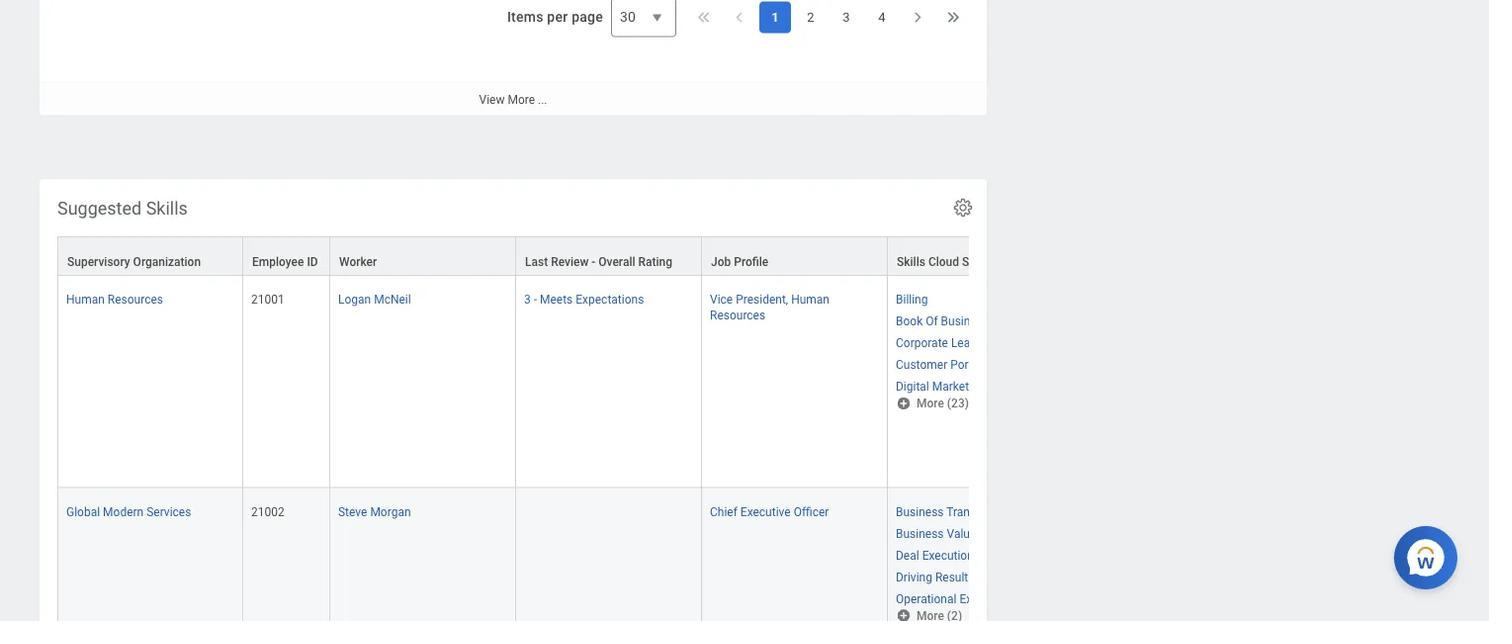 Task type: locate. For each thing, give the bounding box(es) containing it.
1 items selected list from the top
[[896, 288, 1029, 394]]

corporate learning link
[[896, 332, 997, 350]]

view more ...
[[479, 92, 547, 106]]

0 vertical spatial resources
[[108, 292, 163, 306]]

items selected list containing business transformation
[[896, 500, 1060, 607]]

human down supervisory
[[66, 292, 105, 306]]

more (23) button
[[896, 394, 971, 411]]

21002
[[251, 504, 285, 518]]

2 vertical spatial business
[[896, 526, 944, 540]]

marketing
[[932, 379, 985, 393]]

id
[[307, 254, 318, 268]]

1 vertical spatial resources
[[710, 308, 766, 322]]

global modern services
[[66, 504, 191, 518]]

business transformation business valuation deal execution driving results operational execution
[[896, 504, 1028, 605]]

suggested
[[57, 199, 142, 219]]

1 row from the top
[[57, 236, 1446, 276]]

list containing 2
[[760, 1, 898, 33]]

execution up results
[[922, 548, 974, 562]]

portfolio
[[951, 358, 996, 371]]

1 vertical spatial -
[[534, 292, 537, 306]]

human down job profile column header at the top of page
[[791, 292, 830, 306]]

execution down results
[[960, 592, 1011, 605]]

officer
[[794, 504, 829, 518]]

3 inside button
[[843, 9, 850, 24]]

worker column header
[[330, 236, 516, 276]]

meets
[[540, 292, 573, 306]]

morgan
[[370, 504, 411, 518]]

2 row from the top
[[57, 275, 1446, 487]]

1 vertical spatial items selected list
[[896, 500, 1060, 607]]

1 horizontal spatial human
[[791, 292, 830, 306]]

logan
[[338, 292, 371, 306]]

-
[[592, 254, 596, 268], [534, 292, 537, 306]]

0 horizontal spatial more
[[508, 92, 535, 106]]

business up business valuation 'link'
[[896, 504, 944, 518]]

0 vertical spatial execution
[[922, 548, 974, 562]]

more down digital marketing link
[[917, 396, 944, 410]]

business inside book of business corporate learning customer portfolio digital marketing
[[941, 314, 989, 328]]

(23)
[[947, 396, 969, 410]]

job profile column header
[[702, 236, 888, 276]]

learning
[[951, 336, 997, 350]]

logan mcneil link
[[338, 288, 411, 306]]

0 horizontal spatial skills
[[146, 199, 188, 219]]

of
[[926, 314, 938, 328]]

more
[[508, 92, 535, 106], [917, 396, 944, 410]]

chevron 2x left small image
[[694, 7, 714, 27]]

1 horizontal spatial -
[[592, 254, 596, 268]]

chief executive officer link
[[710, 500, 829, 518]]

3 left meets
[[524, 292, 531, 306]]

configure suggested skills image
[[952, 197, 974, 219]]

skills up 'supervisory organization' popup button
[[146, 199, 188, 219]]

- left meets
[[534, 292, 537, 306]]

row containing global modern services
[[57, 487, 1446, 621]]

3 inside row
[[524, 292, 531, 306]]

0 horizontal spatial 3
[[524, 292, 531, 306]]

execution
[[922, 548, 974, 562], [960, 592, 1011, 605]]

billing
[[896, 292, 928, 306]]

3 right "2" button
[[843, 9, 850, 24]]

customer
[[896, 358, 948, 371]]

resources inside vice president, human resources
[[710, 308, 766, 322]]

expectations
[[576, 292, 644, 306]]

list
[[760, 1, 898, 33]]

skills right the cloud
[[962, 254, 991, 268]]

3 row from the top
[[57, 487, 1446, 621]]

transformation
[[947, 504, 1028, 518]]

skills
[[146, 199, 188, 219], [897, 254, 926, 268], [962, 254, 991, 268]]

0 horizontal spatial human
[[66, 292, 105, 306]]

1 horizontal spatial more
[[917, 396, 944, 410]]

items selected list for chief executive officer
[[896, 500, 1060, 607]]

business
[[941, 314, 989, 328], [896, 504, 944, 518], [896, 526, 944, 540]]

1 horizontal spatial 3
[[843, 9, 850, 24]]

0 vertical spatial items selected list
[[896, 288, 1029, 394]]

vice president, human resources link
[[710, 288, 830, 322]]

worker button
[[330, 237, 515, 274]]

0 horizontal spatial -
[[534, 292, 537, 306]]

1 vertical spatial more
[[917, 396, 944, 410]]

human
[[66, 292, 105, 306], [791, 292, 830, 306]]

items selected list for vice president, human resources
[[896, 288, 1029, 394]]

row containing human resources
[[57, 275, 1446, 487]]

- left overall
[[592, 254, 596, 268]]

rating
[[638, 254, 673, 268]]

suggested skills element
[[40, 179, 1446, 621]]

items selected list
[[896, 288, 1029, 394], [896, 500, 1060, 607]]

review
[[551, 254, 589, 268]]

supervisory organization button
[[58, 237, 242, 274]]

business up deal execution "link"
[[896, 526, 944, 540]]

more inside more (23) "dropdown button"
[[917, 396, 944, 410]]

driving results link
[[896, 566, 975, 584]]

resources
[[108, 292, 163, 306], [710, 308, 766, 322]]

book
[[896, 314, 923, 328]]

1 horizontal spatial resources
[[710, 308, 766, 322]]

1 vertical spatial 3
[[524, 292, 531, 306]]

job profile
[[711, 254, 769, 268]]

operational
[[896, 592, 957, 605]]

human resources
[[66, 292, 163, 306]]

modern
[[103, 504, 144, 518]]

human inside vice president, human resources
[[791, 292, 830, 306]]

human resources link
[[66, 288, 163, 306]]

valuation
[[947, 526, 997, 540]]

digital
[[896, 379, 929, 393]]

business up learning at the bottom of page
[[941, 314, 989, 328]]

0 vertical spatial -
[[592, 254, 596, 268]]

21001
[[251, 292, 285, 306]]

global
[[66, 504, 100, 518]]

page
[[572, 9, 603, 25]]

results
[[935, 570, 975, 584]]

2 human from the left
[[791, 292, 830, 306]]

more left ...
[[508, 92, 535, 106]]

2 items selected list from the top
[[896, 500, 1060, 607]]

resources down vice at the top of the page
[[710, 308, 766, 322]]

chevron right small image
[[908, 7, 928, 27]]

0 horizontal spatial resources
[[108, 292, 163, 306]]

chief
[[710, 504, 738, 518]]

- inside 'popup button'
[[592, 254, 596, 268]]

items selected list containing billing
[[896, 288, 1029, 394]]

skills cloud skills button
[[888, 237, 1073, 274]]

skills cloud skills
[[897, 254, 991, 268]]

skills left the cloud
[[897, 254, 926, 268]]

corporate
[[896, 336, 948, 350]]

employee id column header
[[243, 236, 330, 276]]

0 vertical spatial more
[[508, 92, 535, 106]]

3
[[843, 9, 850, 24], [524, 292, 531, 306]]

0 vertical spatial 3
[[843, 9, 850, 24]]

items per page element
[[504, 0, 676, 49]]

list inside job profile skill comparison element
[[760, 1, 898, 33]]

row
[[57, 236, 1446, 276], [57, 275, 1446, 487], [57, 487, 1446, 621]]

0 vertical spatial business
[[941, 314, 989, 328]]

resources down supervisory organization
[[108, 292, 163, 306]]



Task type: vqa. For each thing, say whether or not it's contained in the screenshot.
list
yes



Task type: describe. For each thing, give the bounding box(es) containing it.
steve morgan link
[[338, 500, 411, 518]]

view more ... link
[[40, 82, 987, 115]]

book of business link
[[896, 310, 989, 328]]

1 vertical spatial execution
[[960, 592, 1011, 605]]

mcneil
[[374, 292, 411, 306]]

last review - overall rating column header
[[516, 236, 702, 276]]

employee id button
[[243, 237, 329, 274]]

3 - meets expectations
[[524, 292, 644, 306]]

driving
[[896, 570, 933, 584]]

supervisory organization column header
[[57, 236, 243, 276]]

organization
[[133, 254, 201, 268]]

deal
[[896, 548, 919, 562]]

customer portfolio link
[[896, 354, 996, 371]]

business for book of business
[[941, 314, 989, 328]]

book of business corporate learning customer portfolio digital marketing
[[896, 314, 997, 393]]

chevron 2x right small image
[[943, 7, 963, 27]]

2
[[807, 9, 815, 24]]

digital marketing link
[[896, 375, 985, 393]]

4 button
[[866, 1, 898, 33]]

cloud
[[929, 254, 959, 268]]

business transformation link
[[896, 500, 1028, 518]]

3 - meets expectations link
[[524, 288, 644, 306]]

view
[[479, 92, 505, 106]]

vice president, human resources
[[710, 292, 830, 322]]

row containing supervisory organization
[[57, 236, 1446, 276]]

employee id
[[252, 254, 318, 268]]

1 horizontal spatial skills
[[897, 254, 926, 268]]

business valuation link
[[896, 522, 997, 540]]

job profile skill comparison element
[[40, 0, 987, 115]]

chevron left small image
[[730, 7, 750, 27]]

business for business valuation
[[896, 526, 944, 540]]

more (23)
[[917, 396, 969, 410]]

vice
[[710, 292, 733, 306]]

worker
[[339, 254, 377, 268]]

3 for 3 - meets expectations
[[524, 292, 531, 306]]

president,
[[736, 292, 788, 306]]

steve
[[338, 504, 367, 518]]

1 vertical spatial business
[[896, 504, 944, 518]]

services
[[147, 504, 191, 518]]

2 horizontal spatial skills
[[962, 254, 991, 268]]

global modern services link
[[66, 500, 191, 518]]

operational execution link
[[896, 588, 1011, 605]]

chief executive officer
[[710, 504, 829, 518]]

3 for 3
[[843, 9, 850, 24]]

more inside view more ... 'link'
[[508, 92, 535, 106]]

overall
[[599, 254, 635, 268]]

deal execution link
[[896, 544, 974, 562]]

items
[[507, 9, 544, 25]]

employee
[[252, 254, 304, 268]]

executive
[[741, 504, 791, 518]]

2 button
[[795, 1, 827, 33]]

4
[[879, 9, 886, 24]]

...
[[538, 92, 547, 106]]

suggested skills
[[57, 199, 188, 219]]

last review - overall rating
[[525, 254, 673, 268]]

supervisory
[[67, 254, 130, 268]]

per
[[547, 9, 568, 25]]

3 button
[[831, 1, 862, 33]]

steve morgan
[[338, 504, 411, 518]]

1 human from the left
[[66, 292, 105, 306]]

last review - overall rating button
[[516, 237, 701, 274]]

supervisory organization
[[67, 254, 201, 268]]

job profile button
[[702, 237, 887, 274]]

last
[[525, 254, 548, 268]]

items per page
[[507, 9, 603, 25]]

billing link
[[896, 288, 928, 306]]

logan mcneil
[[338, 292, 411, 306]]

job
[[711, 254, 731, 268]]

profile
[[734, 254, 769, 268]]



